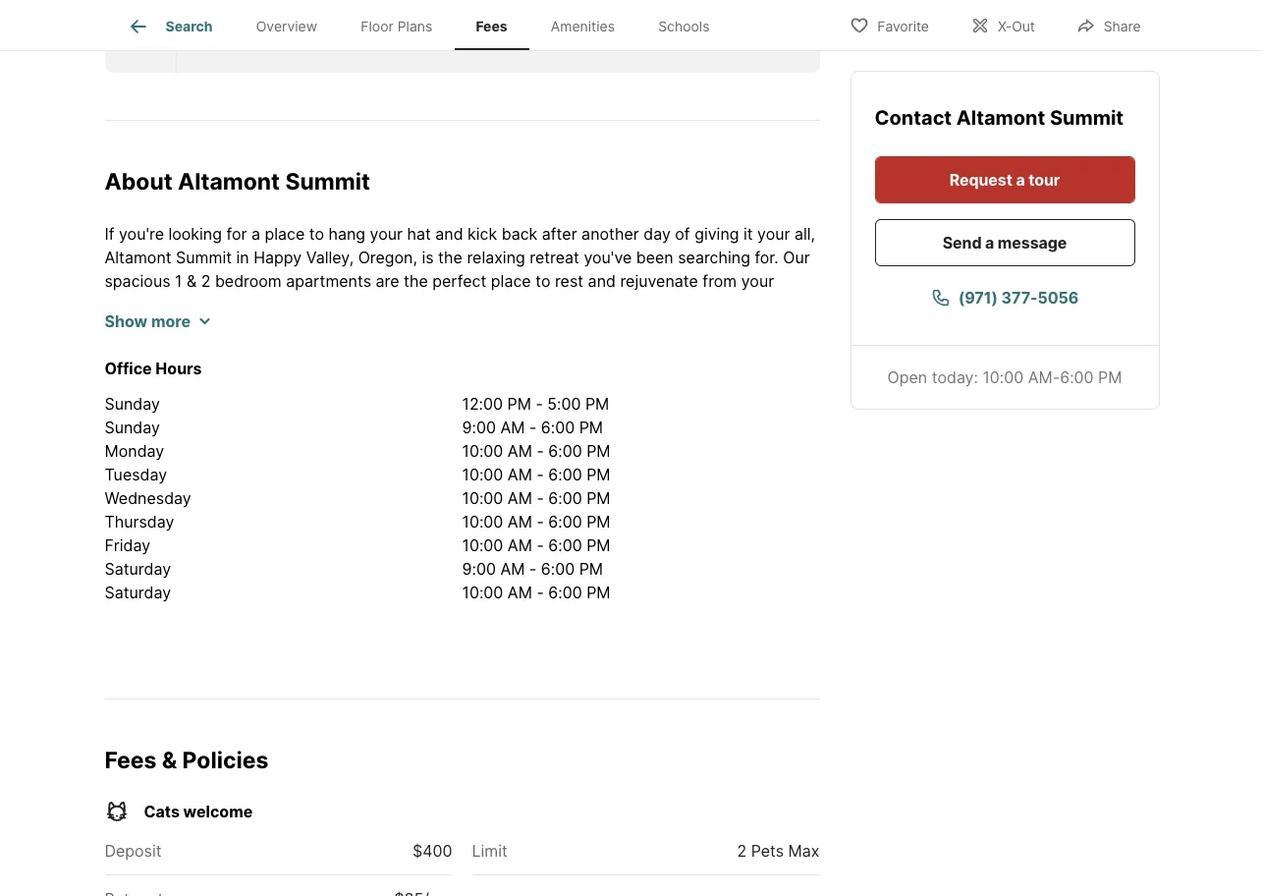 Task type: locate. For each thing, give the bounding box(es) containing it.
summit for about altamont summit
[[285, 168, 370, 195]]

request a tour
[[950, 170, 1061, 190]]

your up 'for.'
[[758, 224, 791, 243]]

the
[[438, 247, 463, 267], [404, 271, 428, 290], [255, 294, 280, 314], [422, 294, 446, 314], [474, 341, 499, 361]]

0 vertical spatial our
[[783, 247, 810, 267]]

the right at
[[422, 294, 446, 314]]

to left rest
[[536, 271, 551, 290]]

tour
[[1029, 170, 1061, 190]]

1 vertical spatial happy
[[650, 294, 698, 314]]

1 horizontal spatial altamont
[[178, 168, 280, 195]]

2 vertical spatial altamont
[[105, 247, 172, 267]]

2 horizontal spatial and
[[588, 271, 616, 290]]

summit up the tour
[[1050, 106, 1124, 130]]

thursday
[[105, 511, 174, 531]]

1 horizontal spatial to
[[536, 271, 551, 290]]

fees for fees & policies
[[105, 746, 157, 774]]

9:00 am - 6:00 pm
[[462, 417, 603, 437], [462, 559, 603, 578]]

1 saturday from the top
[[105, 559, 171, 578]]

0 horizontal spatial that
[[299, 341, 328, 361]]

2 horizontal spatial summit
[[1050, 106, 1124, 130]]

1 vertical spatial 9:00 am - 6:00 pm
[[462, 559, 603, 578]]

favorite
[[878, 17, 929, 34]]

altamont up request a tour button
[[957, 106, 1046, 130]]

altamont for about
[[178, 168, 280, 195]]

1 vertical spatial to
[[536, 271, 551, 290]]

hat
[[407, 224, 431, 243]]

10:00 for wednesday
[[462, 488, 503, 508]]

tab list containing search
[[105, 0, 747, 50]]

and right hat
[[436, 224, 463, 243]]

1 horizontal spatial fees
[[476, 18, 508, 35]]

all
[[595, 294, 611, 314]]

floor plans
[[361, 18, 433, 35]]

0 vertical spatial 2
[[201, 271, 211, 290]]

fees inside tab
[[476, 18, 508, 35]]

& up cats
[[162, 746, 177, 774]]

1 9:00 am - 6:00 pm from the top
[[462, 417, 603, 437]]

a for add
[[289, 27, 298, 47]]

1 vertical spatial place
[[491, 271, 531, 290]]

you
[[369, 341, 396, 361]]

1 vertical spatial summit
[[285, 168, 370, 195]]

0 horizontal spatial summit
[[176, 247, 232, 267]]

2
[[201, 271, 211, 290], [738, 841, 747, 861]]

10:00 am - 6:00 pm for tuesday
[[462, 464, 611, 484]]

0 horizontal spatial altamont
[[105, 247, 172, 267]]

your
[[370, 224, 403, 243], [758, 224, 791, 243], [742, 271, 775, 290]]

0 horizontal spatial &
[[162, 746, 177, 774]]

if you're looking for a place to hang your hat and kick back after another day of giving it your all, altamont summit in happy valley, oregon, is the relaxing retreat you've been searching for. our spacious 1 & 2 bedroom apartments are the perfect place to rest and rejuvenate from your latest adventures in the great outdoors, at the office, or exploring all that happy valley has to offer. our luxury, pet-friendly community is packed with amenities centered around convenience and unparalleled services that help you maximize the potential of each day.
[[105, 224, 819, 361]]

3 10:00 am - 6:00 pm from the top
[[462, 488, 611, 508]]

1 vertical spatial saturday
[[105, 582, 171, 602]]

0 vertical spatial saturday
[[105, 559, 171, 578]]

the up perfect
[[438, 247, 463, 267]]

1 horizontal spatial summit
[[285, 168, 370, 195]]

in down bedroom
[[238, 294, 251, 314]]

1 horizontal spatial &
[[187, 271, 197, 290]]

our down all,
[[783, 247, 810, 267]]

1 10:00 am - 6:00 pm from the top
[[462, 441, 611, 460]]

it
[[744, 224, 753, 243]]

add a commute button
[[254, 25, 374, 49]]

your up the has
[[742, 271, 775, 290]]

2 9:00 am - 6:00 pm from the top
[[462, 559, 603, 578]]

1 sunday from the top
[[105, 394, 160, 413]]

in up bedroom
[[236, 247, 249, 267]]

altamont inside if you're looking for a place to hang your hat and kick back after another day of giving it your all, altamont summit in happy valley, oregon, is the relaxing retreat you've been searching for. our spacious 1 & 2 bedroom apartments are the perfect place to rest and rejuvenate from your latest adventures in the great outdoors, at the office, or exploring all that happy valley has to offer. our luxury, pet-friendly community is packed with amenities centered around convenience and unparalleled services that help you maximize the potential of each day.
[[105, 247, 172, 267]]

2 horizontal spatial altamont
[[957, 106, 1046, 130]]

0 vertical spatial &
[[187, 271, 197, 290]]

2 saturday from the top
[[105, 582, 171, 602]]

a left the tour
[[1016, 170, 1026, 190]]

sunday up monday
[[105, 417, 160, 437]]

10:00
[[983, 368, 1024, 387], [462, 441, 503, 460], [462, 464, 503, 484], [462, 488, 503, 508], [462, 511, 503, 531], [462, 535, 503, 555], [462, 582, 503, 602]]

convenience
[[725, 318, 819, 338]]

a for send
[[986, 233, 995, 253]]

1 vertical spatial 2
[[738, 841, 747, 861]]

happy down rejuvenate
[[650, 294, 698, 314]]

apartments
[[286, 271, 371, 290]]

0 horizontal spatial place
[[265, 224, 305, 243]]

open
[[888, 368, 928, 387]]

5 10:00 am - 6:00 pm from the top
[[462, 535, 611, 555]]

fees
[[476, 18, 508, 35], [105, 746, 157, 774]]

0 horizontal spatial to
[[309, 224, 324, 243]]

0 horizontal spatial 2
[[201, 271, 211, 290]]

1 vertical spatial 9:00
[[462, 559, 496, 578]]

0 horizontal spatial our
[[148, 318, 175, 338]]

2 inside if you're looking for a place to hang your hat and kick back after another day of giving it your all, altamont summit in happy valley, oregon, is the relaxing retreat you've been searching for. our spacious 1 & 2 bedroom apartments are the perfect place to rest and rejuvenate from your latest adventures in the great outdoors, at the office, or exploring all that happy valley has to offer. our luxury, pet-friendly community is packed with amenities centered around convenience and unparalleled services that help you maximize the potential of each day.
[[201, 271, 211, 290]]

rest
[[555, 271, 584, 290]]

send a message button
[[875, 219, 1135, 266]]

10:00 for friday
[[462, 535, 503, 555]]

2 sunday from the top
[[105, 417, 160, 437]]

of right day
[[675, 224, 690, 243]]

tab list
[[105, 0, 747, 50]]

0 vertical spatial place
[[265, 224, 305, 243]]

is down hat
[[422, 247, 434, 267]]

floor plans tab
[[339, 3, 454, 50]]

1 horizontal spatial our
[[783, 247, 810, 267]]

sunday down office
[[105, 394, 160, 413]]

place
[[265, 224, 305, 243], [491, 271, 531, 290]]

that down "friendly"
[[299, 341, 328, 361]]

summit up hang
[[285, 168, 370, 195]]

request
[[950, 170, 1013, 190]]

10:00 am - 6:00 pm for thursday
[[462, 511, 611, 531]]

valley
[[702, 294, 746, 314]]

1 vertical spatial and
[[588, 271, 616, 290]]

packed
[[427, 318, 482, 338]]

0 vertical spatial of
[[675, 224, 690, 243]]

spacious
[[105, 271, 171, 290]]

place right for
[[265, 224, 305, 243]]

0 horizontal spatial of
[[573, 341, 588, 361]]

a right send
[[986, 233, 995, 253]]

out
[[1012, 17, 1035, 34]]

0 vertical spatial 9:00
[[462, 417, 496, 437]]

2 vertical spatial summit
[[176, 247, 232, 267]]

sunday
[[105, 394, 160, 413], [105, 417, 160, 437]]

0 vertical spatial fees
[[476, 18, 508, 35]]

1 horizontal spatial that
[[615, 294, 645, 314]]

4 10:00 am - 6:00 pm from the top
[[462, 511, 611, 531]]

around
[[669, 318, 721, 338]]

happy up bedroom
[[254, 247, 302, 267]]

2 vertical spatial to
[[781, 294, 796, 314]]

day
[[644, 224, 671, 243]]

summit down looking
[[176, 247, 232, 267]]

are
[[376, 271, 399, 290]]

0 horizontal spatial fees
[[105, 746, 157, 774]]

add a commute
[[254, 27, 374, 47]]

fees right plans
[[476, 18, 508, 35]]

all,
[[795, 224, 816, 243]]

0 vertical spatial is
[[422, 247, 434, 267]]

2 right 1
[[201, 271, 211, 290]]

1 vertical spatial fees
[[105, 746, 157, 774]]

and down offer.
[[105, 341, 132, 361]]

2 vertical spatial and
[[105, 341, 132, 361]]

and up all
[[588, 271, 616, 290]]

has
[[750, 294, 777, 314]]

x-
[[998, 17, 1012, 34]]

6 10:00 am - 6:00 pm from the top
[[462, 582, 611, 602]]

12:00
[[462, 394, 503, 413]]

offer.
[[105, 318, 143, 338]]

place up or
[[491, 271, 531, 290]]

tuesday
[[105, 464, 167, 484]]

in
[[236, 247, 249, 267], [238, 294, 251, 314]]

summit
[[1050, 106, 1124, 130], [285, 168, 370, 195], [176, 247, 232, 267]]

min
[[206, 27, 234, 47]]

that up centered
[[615, 294, 645, 314]]

9:00
[[462, 417, 496, 437], [462, 559, 496, 578]]

overview
[[256, 18, 318, 35]]

2 10:00 am - 6:00 pm from the top
[[462, 464, 611, 484]]

of left each at the left of page
[[573, 341, 588, 361]]

& inside if you're looking for a place to hang your hat and kick back after another day of giving it your all, altamont summit in happy valley, oregon, is the relaxing retreat you've been searching for. our spacious 1 & 2 bedroom apartments are the perfect place to rest and rejuvenate from your latest adventures in the great outdoors, at the office, or exploring all that happy valley has to offer. our luxury, pet-friendly community is packed with amenities centered around convenience and unparalleled services that help you maximize the potential of each day.
[[187, 271, 197, 290]]

2 pets max
[[738, 841, 820, 861]]

to right the has
[[781, 294, 796, 314]]

is
[[422, 247, 434, 267], [411, 318, 423, 338]]

fees up cats
[[105, 746, 157, 774]]

0 vertical spatial altamont
[[957, 106, 1046, 130]]

a right for
[[251, 224, 260, 243]]

altamont for contact
[[957, 106, 1046, 130]]

the up pet-
[[255, 294, 280, 314]]

is down at
[[411, 318, 423, 338]]

to up the valley,
[[309, 224, 324, 243]]

a right add
[[289, 27, 298, 47]]

0 vertical spatial to
[[309, 224, 324, 243]]

0 vertical spatial happy
[[254, 247, 302, 267]]

10:00 am - 6:00 pm for wednesday
[[462, 488, 611, 508]]

(971) 377-5056 link
[[875, 274, 1135, 321]]

0 vertical spatial summit
[[1050, 106, 1124, 130]]

amenities tab
[[529, 3, 637, 50]]

10:00 for monday
[[462, 441, 503, 460]]

altamont up the "spacious"
[[105, 247, 172, 267]]

-
[[536, 394, 543, 413], [530, 417, 537, 437], [537, 441, 544, 460], [537, 464, 544, 484], [537, 488, 544, 508], [537, 511, 544, 531], [537, 535, 544, 555], [530, 559, 537, 578], [537, 582, 544, 602]]

our up unparalleled
[[148, 318, 175, 338]]

10:00 am - 6:00 pm for friday
[[462, 535, 611, 555]]

1 vertical spatial sunday
[[105, 417, 160, 437]]

perfect
[[433, 271, 487, 290]]

0 vertical spatial 9:00 am - 6:00 pm
[[462, 417, 603, 437]]

1 9:00 from the top
[[462, 417, 496, 437]]

altamont up for
[[178, 168, 280, 195]]

6:00
[[1060, 368, 1094, 387], [541, 417, 575, 437], [549, 441, 582, 460], [549, 464, 582, 484], [549, 488, 582, 508], [549, 511, 582, 531], [549, 535, 582, 555], [541, 559, 575, 578], [549, 582, 582, 602]]

1 vertical spatial &
[[162, 746, 177, 774]]

2 9:00 from the top
[[462, 559, 496, 578]]

and
[[436, 224, 463, 243], [588, 271, 616, 290], [105, 341, 132, 361]]

2 left pets in the right bottom of the page
[[738, 841, 747, 861]]

1 horizontal spatial 2
[[738, 841, 747, 861]]

& right 1
[[187, 271, 197, 290]]

2 horizontal spatial to
[[781, 294, 796, 314]]

0 vertical spatial sunday
[[105, 394, 160, 413]]

today:
[[932, 368, 979, 387]]

share button
[[1060, 4, 1158, 45]]

1 vertical spatial altamont
[[178, 168, 280, 195]]

of
[[675, 224, 690, 243], [573, 341, 588, 361]]

am
[[501, 417, 525, 437], [508, 441, 532, 460], [508, 464, 532, 484], [508, 488, 532, 508], [508, 511, 532, 531], [508, 535, 532, 555], [501, 559, 525, 578], [508, 582, 532, 602]]

&
[[187, 271, 197, 290], [162, 746, 177, 774]]

you've
[[584, 247, 632, 267]]

1 horizontal spatial and
[[436, 224, 463, 243]]

to
[[309, 224, 324, 243], [536, 271, 551, 290], [781, 294, 796, 314]]

that
[[615, 294, 645, 314], [299, 341, 328, 361]]



Task type: vqa. For each thing, say whether or not it's contained in the screenshot.
real estate agents ▾ link
no



Task type: describe. For each thing, give the bounding box(es) containing it.
exploring
[[522, 294, 590, 314]]

unparalleled
[[137, 341, 228, 361]]

your up the oregon,
[[370, 224, 403, 243]]

am-
[[1029, 368, 1060, 387]]

from
[[703, 271, 737, 290]]

you're
[[119, 224, 164, 243]]

show more
[[105, 311, 191, 331]]

5:00
[[548, 394, 581, 413]]

show
[[105, 311, 148, 331]]

hang
[[329, 224, 366, 243]]

office hours
[[105, 358, 202, 378]]

the up at
[[404, 271, 428, 290]]

fees & policies
[[105, 746, 269, 774]]

a for request
[[1016, 170, 1026, 190]]

sunday for 9:00 am - 6:00 pm
[[105, 417, 160, 437]]

—
[[186, 27, 202, 47]]

1 vertical spatial our
[[148, 318, 175, 338]]

office
[[105, 358, 152, 378]]

amenities
[[551, 18, 615, 35]]

x-out
[[998, 17, 1035, 34]]

potential
[[503, 341, 568, 361]]

schools
[[659, 18, 710, 35]]

community
[[324, 318, 407, 338]]

show more button
[[105, 309, 210, 333]]

welcome
[[183, 802, 253, 822]]

each
[[592, 341, 628, 361]]

1
[[175, 271, 182, 290]]

latest
[[105, 294, 146, 314]]

relaxing
[[467, 247, 525, 267]]

giving
[[695, 224, 739, 243]]

open today: 10:00 am-6:00 pm
[[888, 368, 1123, 387]]

policies
[[182, 746, 269, 774]]

saturday for 10:00 am - 6:00 pm
[[105, 582, 171, 602]]

plans
[[398, 18, 433, 35]]

the down with
[[474, 341, 499, 361]]

pet-
[[233, 318, 264, 338]]

friendly
[[264, 318, 320, 338]]

10:00 am - 6:00 pm for monday
[[462, 441, 611, 460]]

1 vertical spatial is
[[411, 318, 423, 338]]

after
[[542, 224, 577, 243]]

another
[[582, 224, 639, 243]]

schools tab
[[637, 3, 732, 50]]

adventures
[[150, 294, 234, 314]]

or
[[502, 294, 517, 314]]

(971) 377-5056 button
[[875, 274, 1135, 321]]

x-out button
[[954, 4, 1052, 45]]

pets
[[751, 841, 784, 861]]

$400
[[413, 841, 453, 861]]

valley,
[[306, 247, 354, 267]]

1 horizontal spatial of
[[675, 224, 690, 243]]

12:00 pm - 5:00 pm
[[462, 394, 610, 413]]

0 vertical spatial in
[[236, 247, 249, 267]]

10:00 am - 6:00 pm for saturday
[[462, 582, 611, 602]]

0 horizontal spatial happy
[[254, 247, 302, 267]]

kick
[[468, 224, 497, 243]]

about altamont summit
[[105, 168, 370, 195]]

summit inside if you're looking for a place to hang your hat and kick back after another day of giving it your all, altamont summit in happy valley, oregon, is the relaxing retreat you've been searching for. our spacious 1 & 2 bedroom apartments are the perfect place to rest and rejuvenate from your latest adventures in the great outdoors, at the office, or exploring all that happy valley has to offer. our luxury, pet-friendly community is packed with amenities centered around convenience and unparalleled services that help you maximize the potential of each day.
[[176, 247, 232, 267]]

1 vertical spatial in
[[238, 294, 251, 314]]

services
[[232, 341, 294, 361]]

sunday for 12:00 pm - 5:00 pm
[[105, 394, 160, 413]]

favorite button
[[834, 4, 946, 45]]

0 vertical spatial that
[[615, 294, 645, 314]]

1 horizontal spatial place
[[491, 271, 531, 290]]

oregon,
[[358, 247, 418, 267]]

searching
[[678, 247, 751, 267]]

1 vertical spatial of
[[573, 341, 588, 361]]

commute
[[302, 27, 374, 47]]

centered
[[598, 318, 664, 338]]

a inside if you're looking for a place to hang your hat and kick back after another day of giving it your all, altamont summit in happy valley, oregon, is the relaxing retreat you've been searching for. our spacious 1 & 2 bedroom apartments are the perfect place to rest and rejuvenate from your latest adventures in the great outdoors, at the office, or exploring all that happy valley has to offer. our luxury, pet-friendly community is packed with amenities centered around convenience and unparalleled services that help you maximize the potential of each day.
[[251, 224, 260, 243]]

9:00 am - 6:00 pm for saturday
[[462, 559, 603, 578]]

hours
[[156, 358, 202, 378]]

overview tab
[[235, 3, 339, 50]]

looking
[[168, 224, 222, 243]]

contact
[[875, 106, 952, 130]]

wednesday
[[105, 488, 191, 508]]

if
[[105, 224, 114, 243]]

at
[[403, 294, 418, 314]]

message
[[998, 233, 1067, 253]]

limit
[[472, 841, 508, 861]]

rejuvenate
[[620, 271, 699, 290]]

maximize
[[400, 341, 470, 361]]

max
[[789, 841, 820, 861]]

retreat
[[530, 247, 580, 267]]

deposit
[[105, 841, 162, 861]]

monday
[[105, 441, 164, 460]]

0 vertical spatial and
[[436, 224, 463, 243]]

with
[[486, 318, 518, 338]]

10:00 for tuesday
[[462, 464, 503, 484]]

saturday for 9:00 am - 6:00 pm
[[105, 559, 171, 578]]

luxury,
[[179, 318, 228, 338]]

1 horizontal spatial happy
[[650, 294, 698, 314]]

1 vertical spatial that
[[299, 341, 328, 361]]

10:00 for saturday
[[462, 582, 503, 602]]

been
[[637, 247, 674, 267]]

send
[[943, 233, 982, 253]]

9:00 for sunday
[[462, 417, 496, 437]]

search link
[[126, 15, 213, 38]]

floor
[[361, 18, 394, 35]]

0 horizontal spatial and
[[105, 341, 132, 361]]

fees for fees
[[476, 18, 508, 35]]

help
[[333, 341, 365, 361]]

fees tab
[[454, 3, 529, 50]]

great
[[284, 294, 323, 314]]

cats
[[144, 802, 180, 822]]

send a message
[[943, 233, 1067, 253]]

10:00 for thursday
[[462, 511, 503, 531]]

for
[[226, 224, 247, 243]]

day.
[[633, 341, 663, 361]]

9:00 am - 6:00 pm for sunday
[[462, 417, 603, 437]]

summit for contact altamont summit
[[1050, 106, 1124, 130]]

about
[[105, 168, 173, 195]]

9:00 for saturday
[[462, 559, 496, 578]]

amenities
[[522, 318, 594, 338]]

request a tour button
[[875, 156, 1135, 203]]



